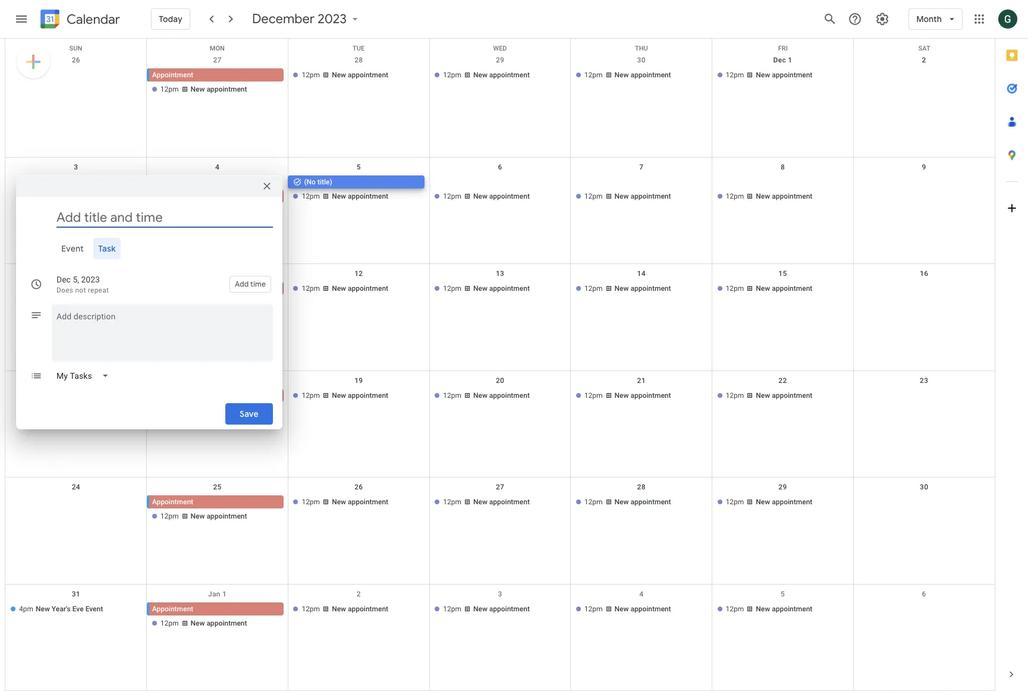 Task type: locate. For each thing, give the bounding box(es) containing it.
row containing 10
[[5, 264, 995, 371]]

1 horizontal spatial 28
[[637, 483, 646, 491]]

2023 right december
[[318, 11, 347, 27]]

2 row from the top
[[5, 51, 995, 157]]

1 row from the top
[[5, 39, 995, 52]]

settings menu image
[[876, 12, 890, 26]]

31
[[72, 590, 80, 598]]

0 vertical spatial 29
[[496, 56, 505, 64]]

12
[[355, 269, 363, 278]]

1 vertical spatial 1
[[222, 590, 227, 598]]

0 horizontal spatial 5
[[357, 163, 361, 171]]

0 horizontal spatial 2
[[357, 590, 361, 598]]

0 horizontal spatial 1
[[222, 590, 227, 598]]

appointment inside new appointment button
[[207, 405, 247, 414]]

0 vertical spatial dec
[[774, 56, 786, 64]]

0 horizontal spatial tab list
[[26, 238, 273, 259]]

appointment button for 4
[[149, 189, 284, 203]]

1 horizontal spatial 26
[[355, 483, 363, 491]]

16
[[920, 269, 929, 278]]

0 horizontal spatial 3
[[74, 163, 78, 171]]

0 vertical spatial 4
[[215, 163, 220, 171]]

1 vertical spatial 2023
[[81, 275, 100, 284]]

1 vertical spatial dec
[[57, 275, 71, 284]]

task
[[98, 243, 116, 254]]

30
[[637, 56, 646, 64], [920, 483, 929, 491]]

appointment button down "jan 1"
[[149, 602, 284, 615]]

event up '10'
[[61, 243, 84, 254]]

row
[[5, 39, 995, 52], [5, 51, 995, 157], [5, 157, 995, 264], [5, 264, 995, 371], [5, 371, 995, 478], [5, 478, 995, 584], [5, 584, 995, 691]]

0 vertical spatial 3
[[74, 163, 78, 171]]

3 appointment button from the top
[[149, 496, 284, 509]]

None field
[[52, 365, 118, 386]]

eve
[[72, 605, 84, 613]]

sat
[[919, 45, 931, 52]]

0 horizontal spatial 27
[[213, 56, 222, 64]]

4 appointment from the top
[[152, 605, 193, 613]]

4pm new year's eve event
[[19, 605, 103, 613]]

22
[[779, 376, 787, 385]]

0 vertical spatial 2
[[922, 56, 927, 64]]

1 vertical spatial 6
[[922, 590, 927, 598]]

0 vertical spatial 5
[[357, 163, 361, 171]]

december 2023 button
[[247, 11, 366, 27]]

dec down the 'fri'
[[774, 56, 786, 64]]

4pm
[[19, 605, 33, 613]]

1 vertical spatial 26
[[355, 483, 363, 491]]

20
[[496, 376, 505, 385]]

1 horizontal spatial 30
[[920, 483, 929, 491]]

event right eve on the bottom left of the page
[[85, 605, 103, 613]]

row containing 24
[[5, 478, 995, 584]]

0 vertical spatial 27
[[213, 56, 222, 64]]

12pm button
[[147, 204, 284, 217]]

jan
[[208, 590, 221, 598]]

4
[[215, 163, 220, 171], [640, 590, 644, 598]]

mon
[[210, 45, 225, 52]]

7 row from the top
[[5, 584, 995, 691]]

appointment for 27
[[152, 71, 193, 79]]

6
[[498, 163, 502, 171], [922, 590, 927, 598]]

appointment button
[[149, 68, 284, 82], [149, 189, 284, 203], [149, 496, 284, 509], [149, 602, 284, 615]]

29
[[496, 56, 505, 64], [779, 483, 787, 491]]

grid
[[5, 39, 995, 691]]

new appointment
[[332, 71, 389, 79], [473, 71, 530, 79], [615, 71, 671, 79], [756, 71, 813, 79], [191, 85, 247, 93], [332, 192, 389, 200], [473, 192, 530, 200], [615, 192, 671, 200], [756, 192, 813, 200], [332, 284, 389, 293], [473, 284, 530, 293], [615, 284, 671, 293], [756, 284, 813, 293], [191, 299, 247, 307], [332, 391, 389, 399], [473, 391, 530, 399], [615, 391, 671, 399], [756, 391, 813, 399], [191, 405, 247, 414], [332, 498, 389, 506], [473, 498, 530, 506], [615, 498, 671, 506], [756, 498, 813, 506], [191, 512, 247, 521], [332, 605, 389, 613], [473, 605, 530, 613], [615, 605, 671, 613], [756, 605, 813, 613], [191, 619, 247, 627]]

1 vertical spatial 27
[[496, 483, 505, 491]]

9
[[922, 163, 927, 171]]

0 horizontal spatial 29
[[496, 56, 505, 64]]

0 horizontal spatial 2023
[[81, 275, 100, 284]]

1 horizontal spatial 3
[[498, 590, 502, 598]]

1
[[788, 56, 793, 64], [222, 590, 227, 598]]

(no title) button
[[288, 175, 425, 188]]

3
[[74, 163, 78, 171], [498, 590, 502, 598]]

1 horizontal spatial 4
[[640, 590, 644, 598]]

calendar
[[67, 11, 120, 28]]

12pm
[[302, 71, 320, 79], [443, 71, 462, 79], [585, 71, 603, 79], [726, 71, 744, 79], [160, 85, 179, 93], [302, 192, 320, 200], [443, 192, 462, 200], [585, 192, 603, 200], [726, 192, 744, 200], [160, 206, 179, 214], [302, 284, 320, 293], [443, 284, 462, 293], [585, 284, 603, 293], [726, 284, 744, 293], [160, 299, 179, 307], [302, 391, 320, 399], [443, 391, 462, 399], [585, 391, 603, 399], [726, 391, 744, 399], [302, 498, 320, 506], [443, 498, 462, 506], [585, 498, 603, 506], [726, 498, 744, 506], [160, 512, 179, 521], [302, 605, 320, 613], [443, 605, 462, 613], [585, 605, 603, 613], [726, 605, 744, 613], [160, 619, 179, 627]]

1 appointment button from the top
[[149, 68, 284, 82]]

2
[[922, 56, 927, 64], [357, 590, 361, 598]]

2023
[[318, 11, 347, 27], [81, 275, 100, 284]]

1 horizontal spatial dec
[[774, 56, 786, 64]]

appointment button down 25
[[149, 496, 284, 509]]

10
[[72, 269, 80, 278]]

26
[[72, 56, 80, 64], [355, 483, 363, 491]]

dec inside grid
[[774, 56, 786, 64]]

0 vertical spatial 1
[[788, 56, 793, 64]]

1 horizontal spatial 2023
[[318, 11, 347, 27]]

appointment
[[348, 71, 389, 79], [489, 71, 530, 79], [631, 71, 671, 79], [772, 71, 813, 79], [207, 85, 247, 93], [348, 192, 389, 200], [489, 192, 530, 200], [631, 192, 671, 200], [772, 192, 813, 200], [348, 284, 389, 293], [489, 284, 530, 293], [631, 284, 671, 293], [772, 284, 813, 293], [207, 299, 247, 307], [348, 391, 389, 399], [489, 391, 530, 399], [631, 391, 671, 399], [772, 391, 813, 399], [207, 405, 247, 414], [348, 498, 389, 506], [489, 498, 530, 506], [631, 498, 671, 506], [772, 498, 813, 506], [207, 512, 247, 521], [348, 605, 389, 613], [489, 605, 530, 613], [631, 605, 671, 613], [772, 605, 813, 613], [207, 619, 247, 627]]

2023 up repeat on the top of the page
[[81, 275, 100, 284]]

13
[[496, 269, 505, 278]]

5 row from the top
[[5, 371, 995, 478]]

0 vertical spatial 6
[[498, 163, 502, 171]]

1 vertical spatial event
[[85, 605, 103, 613]]

25
[[213, 483, 222, 491]]

dec
[[774, 56, 786, 64], [57, 275, 71, 284]]

1 appointment from the top
[[152, 71, 193, 79]]

row containing sun
[[5, 39, 995, 52]]

0 horizontal spatial dec
[[57, 275, 71, 284]]

Add title and time text field
[[57, 209, 273, 226]]

add time
[[235, 279, 266, 289]]

28
[[355, 56, 363, 64], [637, 483, 646, 491]]

1 horizontal spatial 6
[[922, 590, 927, 598]]

tab list
[[996, 39, 1029, 658], [26, 238, 273, 259]]

0 vertical spatial 30
[[637, 56, 646, 64]]

1 vertical spatial 29
[[779, 483, 787, 491]]

year's
[[52, 605, 71, 613]]

appointment button down mon
[[149, 68, 284, 82]]

tue
[[353, 45, 365, 52]]

27
[[213, 56, 222, 64], [496, 483, 505, 491]]

appointment button up 12pm button
[[149, 189, 284, 203]]

7
[[640, 163, 644, 171]]

new appointment inside button
[[191, 405, 247, 414]]

2 appointment from the top
[[152, 192, 193, 200]]

5
[[357, 163, 361, 171], [781, 590, 785, 598]]

4 row from the top
[[5, 264, 995, 371]]

0 vertical spatial event
[[61, 243, 84, 254]]

appointment button for 25
[[149, 496, 284, 509]]

appointment
[[152, 71, 193, 79], [152, 192, 193, 200], [152, 498, 193, 506], [152, 605, 193, 613]]

appointment for jan 1
[[152, 605, 193, 613]]

6 row from the top
[[5, 478, 995, 584]]

new
[[332, 71, 346, 79], [473, 71, 488, 79], [615, 71, 629, 79], [756, 71, 771, 79], [191, 85, 205, 93], [332, 192, 346, 200], [473, 192, 488, 200], [615, 192, 629, 200], [756, 192, 771, 200], [332, 284, 346, 293], [473, 284, 488, 293], [615, 284, 629, 293], [756, 284, 771, 293], [191, 299, 205, 307], [332, 391, 346, 399], [473, 391, 488, 399], [615, 391, 629, 399], [756, 391, 771, 399], [191, 405, 205, 414], [332, 498, 346, 506], [473, 498, 488, 506], [615, 498, 629, 506], [756, 498, 771, 506], [191, 512, 205, 521], [36, 605, 50, 613], [332, 605, 346, 613], [473, 605, 488, 613], [615, 605, 629, 613], [756, 605, 771, 613], [191, 619, 205, 627]]

4 appointment button from the top
[[149, 602, 284, 615]]

0 horizontal spatial 26
[[72, 56, 80, 64]]

dec inside dec 5, 2023 does not repeat
[[57, 275, 71, 284]]

cell
[[5, 68, 147, 97], [147, 68, 288, 97], [5, 175, 147, 218], [147, 175, 288, 218], [288, 175, 430, 218], [854, 175, 995, 218], [5, 282, 147, 311], [147, 282, 288, 311], [854, 282, 995, 311], [5, 389, 147, 417], [5, 496, 147, 524], [147, 496, 288, 524], [147, 602, 288, 631]]

grid containing 26
[[5, 39, 995, 691]]

0 horizontal spatial 28
[[355, 56, 363, 64]]

1 horizontal spatial 5
[[781, 590, 785, 598]]

dec for 5,
[[57, 275, 71, 284]]

0 horizontal spatial event
[[61, 243, 84, 254]]

today button
[[151, 5, 190, 33]]

dec up does
[[57, 275, 71, 284]]

2 appointment button from the top
[[149, 189, 284, 203]]

3 appointment from the top
[[152, 498, 193, 506]]

calendar heading
[[64, 11, 120, 28]]

3 row from the top
[[5, 157, 995, 264]]

1 horizontal spatial 1
[[788, 56, 793, 64]]

event
[[61, 243, 84, 254], [85, 605, 103, 613]]

15
[[779, 269, 787, 278]]



Task type: vqa. For each thing, say whether or not it's contained in the screenshot.
'1' element
no



Task type: describe. For each thing, give the bounding box(es) containing it.
tab list containing event
[[26, 238, 273, 259]]

event inside button
[[61, 243, 84, 254]]

row containing 31
[[5, 584, 995, 691]]

1 horizontal spatial 29
[[779, 483, 787, 491]]

1 horizontal spatial tab list
[[996, 39, 1029, 658]]

Add description text field
[[52, 309, 273, 352]]

21
[[637, 376, 646, 385]]

main drawer image
[[14, 12, 29, 26]]

task button
[[93, 238, 120, 259]]

1 vertical spatial 5
[[781, 590, 785, 598]]

(no title)
[[304, 178, 332, 186]]

row containing 26
[[5, 51, 995, 157]]

thu
[[635, 45, 648, 52]]

12pm inside button
[[160, 206, 179, 214]]

dec 5, 2023 does not repeat
[[57, 275, 109, 294]]

time
[[251, 279, 266, 289]]

0 vertical spatial 2023
[[318, 11, 347, 27]]

row containing 3
[[5, 157, 995, 264]]

1 vertical spatial 2
[[357, 590, 361, 598]]

december 2023
[[252, 11, 347, 27]]

repeat
[[88, 286, 109, 294]]

appointment for 25
[[152, 498, 193, 506]]

december
[[252, 11, 315, 27]]

event button
[[57, 238, 88, 259]]

month
[[917, 14, 942, 24]]

row containing 17
[[5, 371, 995, 478]]

today
[[159, 14, 182, 24]]

1 for jan 1
[[222, 590, 227, 598]]

appointment button for jan 1
[[149, 602, 284, 615]]

0 horizontal spatial 30
[[637, 56, 646, 64]]

wed
[[493, 45, 507, 52]]

title)
[[318, 178, 332, 186]]

dec 1
[[774, 56, 793, 64]]

17
[[72, 376, 80, 385]]

jan 1
[[208, 590, 227, 598]]

not
[[75, 286, 86, 294]]

8
[[781, 163, 785, 171]]

2023 inside dec 5, 2023 does not repeat
[[81, 275, 100, 284]]

new inside button
[[191, 405, 205, 414]]

add
[[235, 279, 249, 289]]

(no
[[304, 178, 316, 186]]

fri
[[779, 45, 788, 52]]

23
[[920, 376, 929, 385]]

cell containing (no title)
[[288, 175, 430, 218]]

1 horizontal spatial 2
[[922, 56, 927, 64]]

14
[[637, 269, 646, 278]]

month button
[[909, 5, 963, 33]]

0 horizontal spatial 6
[[498, 163, 502, 171]]

calendar element
[[38, 7, 120, 33]]

1 vertical spatial 28
[[637, 483, 646, 491]]

1 vertical spatial 4
[[640, 590, 644, 598]]

add time button
[[230, 276, 271, 292]]

0 horizontal spatial 4
[[215, 163, 220, 171]]

1 vertical spatial 3
[[498, 590, 502, 598]]

0 vertical spatial 28
[[355, 56, 363, 64]]

1 horizontal spatial 27
[[496, 483, 505, 491]]

new appointment button
[[147, 403, 284, 416]]

24
[[72, 483, 80, 491]]

does
[[57, 286, 73, 294]]

cell containing 12pm
[[147, 282, 288, 311]]

1 horizontal spatial event
[[85, 605, 103, 613]]

0 vertical spatial 26
[[72, 56, 80, 64]]

5,
[[73, 275, 79, 284]]

appointment for 4
[[152, 192, 193, 200]]

new appointment cell
[[147, 389, 288, 417]]

1 vertical spatial 30
[[920, 483, 929, 491]]

19
[[355, 376, 363, 385]]

sun
[[69, 45, 82, 52]]

dec for 1
[[774, 56, 786, 64]]

1 for dec 1
[[788, 56, 793, 64]]

appointment button for 27
[[149, 68, 284, 82]]



